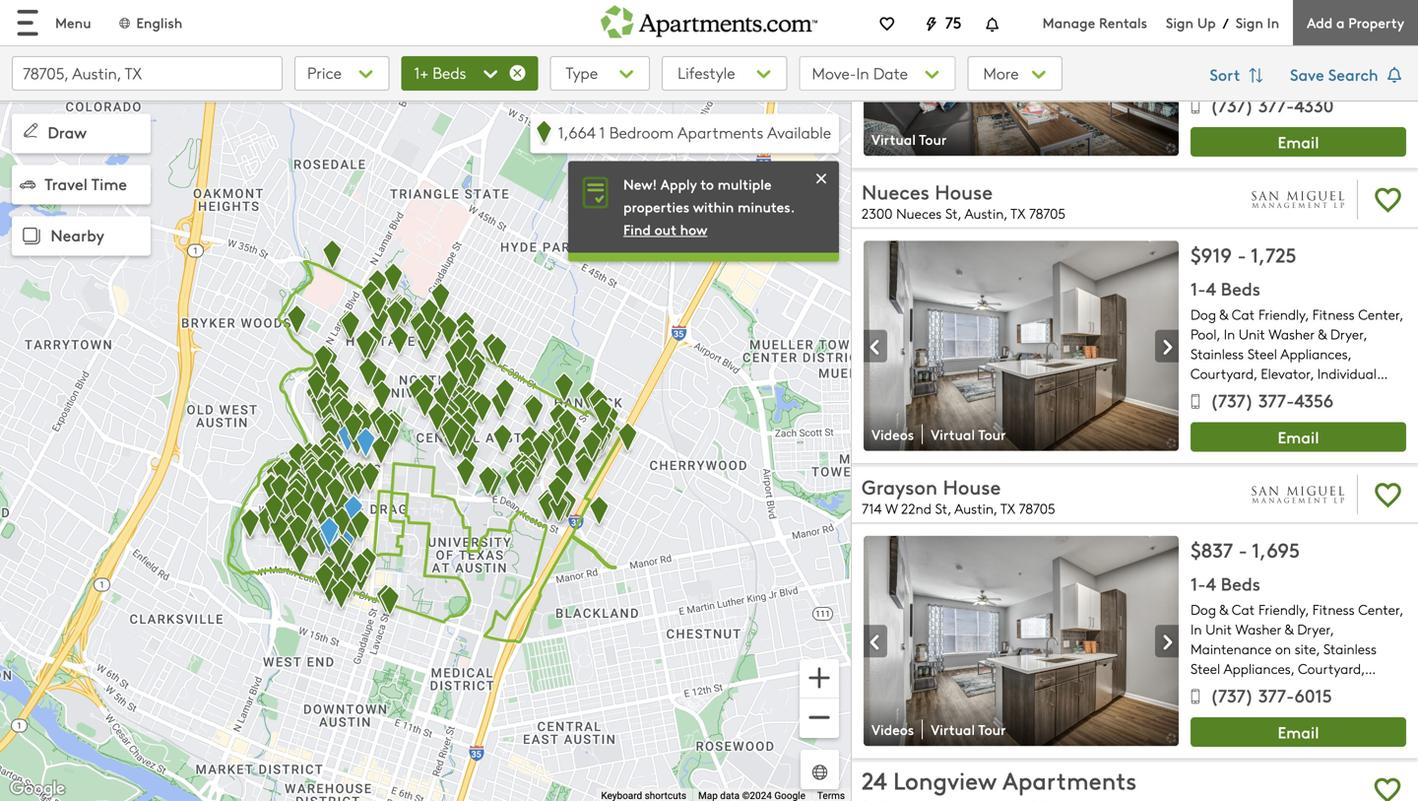 Task type: describe. For each thing, give the bounding box(es) containing it.
to
[[701, 174, 714, 194]]

time
[[91, 172, 127, 194]]

steel inside dog & cat friendly fitness center pool in unit washer & dryer stainless steel appliances courtyard elevator
[[1248, 344, 1278, 363]]

stainless steel appliances
[[1191, 640, 1377, 678]]

2300
[[862, 204, 893, 223]]

78705 inside nueces house 2300 nueces st, austin, tx 78705
[[1030, 204, 1066, 223]]

building photo - grayson house image
[[864, 536, 1179, 746]]

individual locking bedrooms
[[1191, 364, 1377, 403]]

date
[[874, 62, 908, 84]]

1,725
[[1252, 241, 1297, 268]]

add a property link
[[1294, 0, 1419, 45]]

save search
[[1291, 63, 1383, 85]]

save
[[1291, 63, 1325, 85]]

property
[[1349, 13, 1405, 32]]

st, inside nueces house 2300 nueces st, austin, tx 78705
[[946, 204, 962, 223]]

4 for $837
[[1207, 571, 1217, 595]]

1 email button from the top
[[1191, 127, 1407, 157]]

search
[[1329, 63, 1379, 85]]

building photo - the sterling house image
[[864, 0, 1179, 156]]

Location or Point of Interest text field
[[12, 56, 283, 91]]

377- for 1,725
[[1259, 388, 1295, 412]]

nueces house 2300 nueces st, austin, tx 78705
[[862, 178, 1066, 223]]

maintenance
[[1191, 640, 1272, 658]]

more button
[[968, 56, 1063, 91]]

lifestyle
[[678, 62, 736, 83]]

more
[[984, 62, 1024, 84]]

lifestyle button
[[662, 56, 788, 91]]

(737) 377-6015
[[1211, 683, 1333, 707]]

24 longview apartments link
[[862, 763, 1332, 801]]

a
[[1337, 13, 1346, 32]]

unit inside dog & cat friendly fitness center pool in unit washer & dryer stainless steel appliances courtyard elevator
[[1240, 325, 1266, 343]]

move-in date button
[[800, 56, 956, 91]]

center for dog & cat friendly fitness center pool in unit washer & dryer stainless steel appliances courtyard elevator
[[1359, 305, 1400, 324]]

on
[[1276, 640, 1292, 658]]

(737) inside (737) 377-4330 link
[[1211, 92, 1254, 117]]

available
[[768, 121, 832, 143]]

in inside manage rentals sign up / sign in
[[1268, 13, 1280, 32]]

google image
[[5, 776, 70, 801]]

stainless inside dog & cat friendly fitness center pool in unit washer & dryer stainless steel appliances courtyard elevator
[[1191, 344, 1245, 363]]

email for 1,725
[[1279, 426, 1320, 448]]

1,695
[[1253, 536, 1301, 563]]

map region
[[0, 0, 965, 801]]

house for nueces house
[[935, 178, 993, 205]]

new! apply to multiple properties within minutes. find out how
[[624, 174, 796, 239]]

dog for pool
[[1191, 305, 1217, 324]]

virtual tour link for grayson
[[923, 720, 1018, 739]]

nearby link
[[12, 216, 151, 256]]

$837 - 1,695 1-4 beds
[[1191, 536, 1301, 595]]

1
[[600, 121, 605, 143]]

individual
[[1318, 364, 1377, 383]]

steel inside stainless steel appliances
[[1191, 659, 1221, 678]]

manage rentals sign up / sign in
[[1043, 13, 1280, 32]]

videos link for nueces
[[864, 425, 923, 444]]

apply
[[661, 174, 697, 194]]

draw
[[48, 121, 87, 143]]

multiple
[[718, 174, 772, 194]]

- for 1,725
[[1238, 241, 1247, 268]]

apartments.com logo image
[[601, 0, 818, 38]]

tour for grayson
[[979, 720, 1007, 739]]

austin, inside 'grayson house 714 w 22nd st, austin, tx 78705'
[[955, 499, 998, 518]]

grayson house 714 w 22nd st, austin, tx 78705
[[862, 473, 1056, 518]]

save search button
[[1291, 56, 1407, 96]]

dryer inside dog & cat friendly fitness center pool in unit washer & dryer stainless steel appliances courtyard elevator
[[1331, 325, 1364, 343]]

add
[[1308, 13, 1333, 32]]

email for 1,695
[[1279, 721, 1320, 743]]

714
[[862, 499, 882, 518]]

properties
[[624, 197, 690, 216]]

24 longview apartments
[[862, 763, 1137, 796]]

75
[[946, 11, 962, 33]]

draw button
[[12, 114, 151, 153]]

sign up link
[[1167, 13, 1217, 32]]

videos link for grayson
[[864, 720, 923, 739]]

4356
[[1295, 388, 1334, 412]]

dog & cat friendly fitness center in unit washer & dryer maintenance on site
[[1191, 600, 1400, 658]]

virtual for nueces
[[931, 425, 976, 444]]

(737) 377-6015 link
[[1191, 683, 1333, 713]]

site
[[1296, 640, 1317, 658]]

grayson
[[862, 473, 938, 500]]

find
[[624, 220, 651, 239]]

1+
[[414, 62, 429, 83]]

1,664
[[558, 121, 596, 143]]

friendly for washer
[[1259, 305, 1306, 324]]

english link
[[117, 13, 183, 32]]

1 sign from the left
[[1167, 13, 1194, 32]]

in inside dog & cat friendly fitness center pool in unit washer & dryer stainless steel appliances courtyard elevator
[[1225, 325, 1236, 343]]

house for grayson house
[[943, 473, 1001, 500]]

nearby
[[51, 224, 104, 246]]

price
[[307, 62, 342, 83]]

minutes.
[[738, 197, 796, 216]]

fitness for &
[[1313, 305, 1355, 324]]

(737) 377-4330 link
[[1191, 92, 1335, 123]]

bedroom
[[610, 121, 674, 143]]

elevator
[[1262, 364, 1311, 383]]

beds for nueces house
[[1221, 276, 1261, 300]]

travel time button
[[12, 165, 151, 205]]

training image
[[812, 168, 832, 189]]

1+ beds button
[[402, 56, 538, 91]]

type button
[[550, 56, 650, 91]]

appliances inside stainless steel appliances
[[1224, 659, 1292, 678]]

travel time
[[45, 172, 127, 194]]

email button for 1,695
[[1191, 717, 1407, 747]]

$919 - 1,725 1-4 beds
[[1191, 241, 1297, 300]]

0 vertical spatial tour
[[920, 129, 947, 149]]

$919
[[1191, 241, 1233, 268]]

travel
[[45, 172, 88, 194]]

(737) for $837
[[1211, 683, 1254, 707]]

w
[[886, 499, 898, 518]]

1,664 1 bedroom apartments available
[[558, 121, 832, 143]]

sort button
[[1200, 56, 1279, 96]]

videos for grayson
[[872, 720, 915, 739]]

nueces right 2300
[[897, 204, 942, 223]]

longview
[[894, 763, 997, 796]]

washer inside dog & cat friendly fitness center pool in unit washer & dryer stainless steel appliances courtyard elevator
[[1269, 325, 1316, 343]]

tx inside nueces house 2300 nueces st, austin, tx 78705
[[1011, 204, 1026, 223]]

appliances inside dog & cat friendly fitness center pool in unit washer & dryer stainless steel appliances courtyard elevator
[[1281, 344, 1349, 363]]

within
[[693, 197, 734, 216]]

rentals
[[1100, 13, 1148, 32]]

courtyard inside dog & cat friendly fitness center pool in unit washer & dryer stainless steel appliances courtyard elevator
[[1191, 364, 1254, 383]]

new!
[[624, 174, 658, 194]]

bedrooms
[[1242, 384, 1305, 403]]

1 horizontal spatial courtyard
[[1299, 659, 1362, 678]]

up
[[1198, 13, 1217, 32]]

fitness for dryer
[[1313, 600, 1355, 619]]

(737) for $919
[[1211, 388, 1254, 412]]

in inside button
[[857, 62, 870, 84]]

type
[[566, 62, 598, 83]]



Task type: vqa. For each thing, say whether or not it's contained in the screenshot.
24
yes



Task type: locate. For each thing, give the bounding box(es) containing it.
price button
[[295, 56, 390, 91]]

0 vertical spatial steel
[[1248, 344, 1278, 363]]

videos up grayson
[[872, 425, 915, 444]]

unit up maintenance
[[1206, 620, 1233, 639]]

1 vertical spatial fitness
[[1313, 600, 1355, 619]]

sort
[[1210, 63, 1245, 85]]

friendly inside the dog & cat friendly fitness center in unit washer & dryer maintenance on site
[[1259, 600, 1306, 619]]

out
[[655, 220, 677, 239]]

- inside $837 - 1,695 1-4 beds
[[1239, 536, 1248, 563]]

beds right the 1+
[[433, 62, 467, 83]]

1- inside $919 - 1,725 1-4 beds
[[1191, 276, 1207, 300]]

& up maintenance
[[1220, 600, 1229, 619]]

2 vertical spatial (737)
[[1211, 683, 1254, 707]]

how
[[680, 220, 708, 239]]

videos
[[872, 425, 915, 444], [872, 720, 915, 739]]

2 email button from the top
[[1191, 422, 1407, 452]]

2 1- from the top
[[1191, 571, 1207, 595]]

videos for nueces
[[872, 425, 915, 444]]

courtyard up 6015
[[1299, 659, 1362, 678]]

st, right 22nd
[[936, 499, 952, 518]]

dog for in
[[1191, 600, 1217, 619]]

4 inside $837 - 1,695 1-4 beds
[[1207, 571, 1217, 595]]

placard image image
[[864, 331, 888, 363], [1156, 331, 1179, 363], [864, 626, 888, 658], [1156, 626, 1179, 658]]

3 (737) from the top
[[1211, 683, 1254, 707]]

move-in date
[[812, 62, 908, 84]]

email button for 1,725
[[1191, 422, 1407, 452]]

0 vertical spatial friendly
[[1259, 305, 1306, 324]]

0 vertical spatial margin image
[[20, 176, 35, 192]]

1 377- from the top
[[1259, 92, 1295, 117]]

margin image
[[20, 176, 35, 192], [18, 222, 45, 250]]

377- down stainless steel appliances
[[1259, 683, 1295, 707]]

1 videos from the top
[[872, 425, 915, 444]]

unit inside the dog & cat friendly fitness center in unit washer & dryer maintenance on site
[[1206, 620, 1233, 639]]

1 horizontal spatial apartments
[[1003, 763, 1137, 796]]

2 vertical spatial tour
[[979, 720, 1007, 739]]

fitness inside dog & cat friendly fitness center pool in unit washer & dryer stainless steel appliances courtyard elevator
[[1313, 305, 1355, 324]]

cat inside the dog & cat friendly fitness center in unit washer & dryer maintenance on site
[[1233, 600, 1256, 619]]

1 vertical spatial center
[[1359, 600, 1400, 619]]

0 vertical spatial email button
[[1191, 127, 1407, 157]]

1 vertical spatial stainless
[[1324, 640, 1377, 658]]

3 email from the top
[[1279, 721, 1320, 743]]

2 vertical spatial virtual
[[931, 720, 976, 739]]

3 377- from the top
[[1259, 683, 1295, 707]]

virtual tour for nueces
[[931, 425, 1007, 444]]

san miguel management image up 1,695
[[1251, 471, 1346, 518]]

2 vertical spatial email button
[[1191, 717, 1407, 747]]

1 vertical spatial cat
[[1233, 600, 1256, 619]]

1 horizontal spatial dryer
[[1331, 325, 1364, 343]]

in left the add
[[1268, 13, 1280, 32]]

fitness
[[1313, 305, 1355, 324], [1313, 600, 1355, 619]]

78705 inside 'grayson house 714 w 22nd st, austin, tx 78705'
[[1019, 499, 1056, 518]]

virtual up 'grayson house 714 w 22nd st, austin, tx 78705'
[[931, 425, 976, 444]]

0 vertical spatial virtual
[[872, 129, 916, 149]]

377- for 1,695
[[1259, 683, 1295, 707]]

margin image left travel
[[20, 176, 35, 192]]

appliances up '(737) 377-6015' link
[[1224, 659, 1292, 678]]

4 down the $837
[[1207, 571, 1217, 595]]

1 vertical spatial friendly
[[1259, 600, 1306, 619]]

0 vertical spatial center
[[1359, 305, 1400, 324]]

1 center from the top
[[1359, 305, 1400, 324]]

- inside $919 - 1,725 1-4 beds
[[1238, 241, 1247, 268]]

0 vertical spatial -
[[1238, 241, 1247, 268]]

courtyard up locking
[[1191, 364, 1254, 383]]

0 vertical spatial washer
[[1269, 325, 1316, 343]]

2 dog from the top
[[1191, 600, 1217, 619]]

beds down the $837
[[1221, 571, 1261, 595]]

virtual tour link down the date
[[864, 129, 959, 149]]

0 vertical spatial stainless
[[1191, 344, 1245, 363]]

cat for unit
[[1233, 305, 1256, 324]]

beds inside $919 - 1,725 1-4 beds
[[1221, 276, 1261, 300]]

0 vertical spatial tx
[[1011, 204, 1026, 223]]

(737) inside (737) 377-4356 "link"
[[1211, 388, 1254, 412]]

tx
[[1011, 204, 1026, 223], [1001, 499, 1016, 518]]

4 for $919
[[1207, 276, 1217, 300]]

0 vertical spatial 4
[[1207, 276, 1217, 300]]

stainless down pool
[[1191, 344, 1245, 363]]

building photo - nueces house image
[[864, 241, 1179, 451]]

1 vertical spatial virtual
[[931, 425, 976, 444]]

sign
[[1167, 13, 1194, 32], [1236, 13, 1264, 32]]

unit right pool
[[1240, 325, 1266, 343]]

24
[[862, 763, 887, 796]]

fitness up site
[[1313, 600, 1355, 619]]

in right pool
[[1225, 325, 1236, 343]]

0 vertical spatial apartments
[[678, 121, 764, 143]]

dog up pool
[[1191, 305, 1217, 324]]

1 vertical spatial (737)
[[1211, 388, 1254, 412]]

unit
[[1240, 325, 1266, 343], [1206, 620, 1233, 639]]

move-
[[812, 62, 857, 84]]

1 vertical spatial san miguel management image
[[1251, 471, 1346, 518]]

(737) 377-4356
[[1211, 388, 1334, 412]]

videos link up 24
[[864, 720, 923, 739]]

1 fitness from the top
[[1313, 305, 1355, 324]]

manage
[[1043, 13, 1096, 32]]

0 vertical spatial courtyard
[[1191, 364, 1254, 383]]

dryer up site
[[1298, 620, 1331, 639]]

1 vertical spatial email
[[1279, 426, 1320, 448]]

0 vertical spatial san miguel management image
[[1251, 176, 1346, 223]]

0 vertical spatial virtual tour link
[[864, 129, 959, 149]]

1 vertical spatial tx
[[1001, 499, 1016, 518]]

st,
[[946, 204, 962, 223], [936, 499, 952, 518]]

tour up nueces house 2300 nueces st, austin, tx 78705
[[920, 129, 947, 149]]

377- down save at top
[[1259, 92, 1295, 117]]

st, inside 'grayson house 714 w 22nd st, austin, tx 78705'
[[936, 499, 952, 518]]

in
[[1268, 13, 1280, 32], [857, 62, 870, 84], [1225, 325, 1236, 343], [1191, 620, 1203, 639]]

(737) inside '(737) 377-6015' link
[[1211, 683, 1254, 707]]

apartments
[[678, 121, 764, 143], [1003, 763, 1137, 796]]

steel down maintenance
[[1191, 659, 1221, 678]]

0 vertical spatial beds
[[433, 62, 467, 83]]

2 friendly from the top
[[1259, 600, 1306, 619]]

nueces
[[862, 178, 930, 205], [897, 204, 942, 223]]

1 vertical spatial 377-
[[1259, 388, 1295, 412]]

2 email from the top
[[1279, 426, 1320, 448]]

1 horizontal spatial steel
[[1248, 344, 1278, 363]]

center inside dog & cat friendly fitness center pool in unit washer & dryer stainless steel appliances courtyard elevator
[[1359, 305, 1400, 324]]

3 email button from the top
[[1191, 717, 1407, 747]]

appliances up elevator
[[1281, 344, 1349, 363]]

2 videos link from the top
[[864, 720, 923, 739]]

virtual tour up 'grayson house 714 w 22nd st, austin, tx 78705'
[[931, 425, 1007, 444]]

virtual down the date
[[872, 129, 916, 149]]

virtual tour down the date
[[872, 129, 947, 149]]

2 4 from the top
[[1207, 571, 1217, 595]]

0 vertical spatial dog
[[1191, 305, 1217, 324]]

manage rentals link
[[1043, 13, 1167, 32]]

courtyard
[[1191, 364, 1254, 383], [1299, 659, 1362, 678]]

videos link
[[864, 425, 923, 444], [864, 720, 923, 739]]

0 vertical spatial st,
[[946, 204, 962, 223]]

margin image for travel time
[[20, 176, 35, 192]]

1 vertical spatial 78705
[[1019, 499, 1056, 518]]

menu button
[[0, 0, 107, 45]]

add a property
[[1308, 13, 1405, 32]]

fitness inside the dog & cat friendly fitness center in unit washer & dryer maintenance on site
[[1313, 600, 1355, 619]]

1 vertical spatial videos link
[[864, 720, 923, 739]]

email down 4356 in the right of the page
[[1279, 426, 1320, 448]]

& up individual
[[1319, 325, 1328, 343]]

dog & cat friendly fitness center pool in unit washer & dryer stainless steel appliances courtyard elevator
[[1191, 305, 1400, 383]]

2 vertical spatial beds
[[1221, 571, 1261, 595]]

1 vertical spatial dryer
[[1298, 620, 1331, 639]]

virtual tour for grayson
[[931, 720, 1007, 739]]

dryer
[[1331, 325, 1364, 343], [1298, 620, 1331, 639]]

0 horizontal spatial sign
[[1167, 13, 1194, 32]]

1 vertical spatial virtual tour link
[[923, 425, 1018, 444]]

2 center from the top
[[1359, 600, 1400, 619]]

house right 2300
[[935, 178, 993, 205]]

0 horizontal spatial apartments
[[678, 121, 764, 143]]

0 vertical spatial 1-
[[1191, 276, 1207, 300]]

english
[[136, 13, 183, 32]]

center for dog & cat friendly fitness center in unit washer & dryer maintenance on site
[[1359, 600, 1400, 619]]

virtual tour link up longview
[[923, 720, 1018, 739]]

locking
[[1191, 384, 1239, 403]]

0 vertical spatial videos
[[872, 425, 915, 444]]

email down 4330
[[1279, 131, 1320, 153]]

1 vertical spatial washer
[[1236, 620, 1282, 639]]

2 cat from the top
[[1233, 600, 1256, 619]]

tour for nueces
[[979, 425, 1007, 444]]

videos link up grayson
[[864, 425, 923, 444]]

1 vertical spatial beds
[[1221, 276, 1261, 300]]

1 horizontal spatial stainless
[[1324, 640, 1377, 658]]

377- inside "link"
[[1259, 388, 1295, 412]]

1+ beds
[[414, 62, 467, 83]]

1 vertical spatial videos
[[872, 720, 915, 739]]

1 vertical spatial margin image
[[18, 222, 45, 250]]

0 vertical spatial house
[[935, 178, 993, 205]]

1 vertical spatial virtual tour
[[931, 425, 1007, 444]]

appliances
[[1281, 344, 1349, 363], [1224, 659, 1292, 678]]

6015
[[1295, 683, 1333, 707]]

virtual tour link up 'grayson house 714 w 22nd st, austin, tx 78705'
[[923, 425, 1018, 444]]

tour up 'grayson house 714 w 22nd st, austin, tx 78705'
[[979, 425, 1007, 444]]

center
[[1359, 305, 1400, 324], [1359, 600, 1400, 619]]

tx inside 'grayson house 714 w 22nd st, austin, tx 78705'
[[1001, 499, 1016, 518]]

1 1- from the top
[[1191, 276, 1207, 300]]

0 vertical spatial email
[[1279, 131, 1320, 153]]

(737)
[[1211, 92, 1254, 117], [1211, 388, 1254, 412], [1211, 683, 1254, 707]]

tour
[[920, 129, 947, 149], [979, 425, 1007, 444], [979, 720, 1007, 739]]

1- for $837
[[1191, 571, 1207, 595]]

1 vertical spatial -
[[1239, 536, 1248, 563]]

margin image left nearby
[[18, 222, 45, 250]]

stainless right site
[[1324, 640, 1377, 658]]

- right $919 on the right top of page
[[1238, 241, 1247, 268]]

1- inside $837 - 1,695 1-4 beds
[[1191, 571, 1207, 595]]

2 (737) from the top
[[1211, 388, 1254, 412]]

1 vertical spatial steel
[[1191, 659, 1221, 678]]

0 vertical spatial 377-
[[1259, 92, 1295, 117]]

4 inside $919 - 1,725 1-4 beds
[[1207, 276, 1217, 300]]

st, right 2300
[[946, 204, 962, 223]]

& down $919 - 1,725 1-4 beds
[[1220, 305, 1229, 324]]

1 videos link from the top
[[864, 425, 923, 444]]

san miguel management image up 1,725
[[1251, 176, 1346, 223]]

in left the date
[[857, 62, 870, 84]]

sign right /
[[1236, 13, 1264, 32]]

0 horizontal spatial dryer
[[1298, 620, 1331, 639]]

1- for $919
[[1191, 276, 1207, 300]]

email button down 6015
[[1191, 717, 1407, 747]]

1 vertical spatial courtyard
[[1299, 659, 1362, 678]]

377-
[[1259, 92, 1295, 117], [1259, 388, 1295, 412], [1259, 683, 1295, 707]]

beds for grayson house
[[1221, 571, 1261, 595]]

videos up 24
[[872, 720, 915, 739]]

margin image inside travel time button
[[20, 176, 35, 192]]

washer up elevator
[[1269, 325, 1316, 343]]

virtual
[[872, 129, 916, 149], [931, 425, 976, 444], [931, 720, 976, 739]]

friendly inside dog & cat friendly fitness center pool in unit washer & dryer stainless steel appliances courtyard elevator
[[1259, 305, 1306, 324]]

1 email from the top
[[1279, 131, 1320, 153]]

virtual up longview
[[931, 720, 976, 739]]

1 vertical spatial 4
[[1207, 571, 1217, 595]]

house right 22nd
[[943, 473, 1001, 500]]

0 vertical spatial dryer
[[1331, 325, 1364, 343]]

dog up maintenance
[[1191, 600, 1217, 619]]

- for 1,695
[[1239, 536, 1248, 563]]

0 vertical spatial appliances
[[1281, 344, 1349, 363]]

2 vertical spatial virtual tour
[[931, 720, 1007, 739]]

0 horizontal spatial courtyard
[[1191, 364, 1254, 383]]

1 horizontal spatial sign
[[1236, 13, 1264, 32]]

4330
[[1295, 92, 1335, 117]]

email button down 4330
[[1191, 127, 1407, 157]]

sign in link
[[1236, 13, 1280, 32]]

0 vertical spatial cat
[[1233, 305, 1256, 324]]

dog inside the dog & cat friendly fitness center in unit washer & dryer maintenance on site
[[1191, 600, 1217, 619]]

- right the $837
[[1239, 536, 1248, 563]]

virtual tour link for nueces
[[923, 425, 1018, 444]]

78705
[[1030, 204, 1066, 223], [1019, 499, 1056, 518]]

margin image inside nearby link
[[18, 222, 45, 250]]

dryer up individual
[[1331, 325, 1364, 343]]

menu
[[55, 13, 91, 32]]

find out how link
[[624, 220, 708, 239]]

1 vertical spatial dog
[[1191, 600, 1217, 619]]

2 san miguel management image from the top
[[1251, 471, 1346, 518]]

0 vertical spatial virtual tour
[[872, 129, 947, 149]]

1 vertical spatial austin,
[[955, 499, 998, 518]]

stainless inside stainless steel appliances
[[1324, 640, 1377, 658]]

house inside nueces house 2300 nueces st, austin, tx 78705
[[935, 178, 993, 205]]

0 vertical spatial videos link
[[864, 425, 923, 444]]

cat up maintenance
[[1233, 600, 1256, 619]]

22nd
[[902, 499, 932, 518]]

friendly
[[1259, 305, 1306, 324], [1259, 600, 1306, 619]]

(737) 377-4330
[[1211, 92, 1335, 117]]

377- down elevator
[[1259, 388, 1295, 412]]

1 horizontal spatial unit
[[1240, 325, 1266, 343]]

0 vertical spatial fitness
[[1313, 305, 1355, 324]]

nueces right training image
[[862, 178, 930, 205]]

0 vertical spatial (737)
[[1211, 92, 1254, 117]]

dog inside dog & cat friendly fitness center pool in unit washer & dryer stainless steel appliances courtyard elevator
[[1191, 305, 1217, 324]]

austin,
[[965, 204, 1008, 223], [955, 499, 998, 518]]

email down 6015
[[1279, 721, 1320, 743]]

virtual tour up longview
[[931, 720, 1007, 739]]

pool
[[1191, 325, 1217, 343]]

2 vertical spatial virtual tour link
[[923, 720, 1018, 739]]

cat inside dog & cat friendly fitness center pool in unit washer & dryer stainless steel appliances courtyard elevator
[[1233, 305, 1256, 324]]

2 videos from the top
[[872, 720, 915, 739]]

1 vertical spatial appliances
[[1224, 659, 1292, 678]]

1 4 from the top
[[1207, 276, 1217, 300]]

beds inside button
[[433, 62, 467, 83]]

virtual for grayson
[[931, 720, 976, 739]]

san miguel management image for $837 - 1,695
[[1251, 471, 1346, 518]]

4 down $919 on the right top of page
[[1207, 276, 1217, 300]]

1 friendly from the top
[[1259, 305, 1306, 324]]

2 sign from the left
[[1236, 13, 1264, 32]]

fitness up individual
[[1313, 305, 1355, 324]]

1 vertical spatial 1-
[[1191, 571, 1207, 595]]

washer
[[1269, 325, 1316, 343], [1236, 620, 1282, 639]]

san miguel management image for $919 - 1,725
[[1251, 176, 1346, 223]]

0 vertical spatial austin,
[[965, 204, 1008, 223]]

(737) 377-4356 link
[[1191, 388, 1334, 418]]

$837
[[1191, 536, 1234, 563]]

satellite view image
[[809, 761, 832, 784]]

0 horizontal spatial stainless
[[1191, 344, 1245, 363]]

1 vertical spatial house
[[943, 473, 1001, 500]]

friendly up on
[[1259, 600, 1306, 619]]

sign left up
[[1167, 13, 1194, 32]]

1 vertical spatial email button
[[1191, 422, 1407, 452]]

2 vertical spatial email
[[1279, 721, 1320, 743]]

email button down 4356 in the right of the page
[[1191, 422, 1407, 452]]

margin image for nearby
[[18, 222, 45, 250]]

0 vertical spatial 78705
[[1030, 204, 1066, 223]]

2 fitness from the top
[[1313, 600, 1355, 619]]

& up on
[[1286, 620, 1294, 639]]

cat
[[1233, 305, 1256, 324], [1233, 600, 1256, 619]]

dog
[[1191, 305, 1217, 324], [1191, 600, 1217, 619]]

2 vertical spatial 377-
[[1259, 683, 1295, 707]]

1 vertical spatial unit
[[1206, 620, 1233, 639]]

friendly for &
[[1259, 600, 1306, 619]]

1 san miguel management image from the top
[[1251, 176, 1346, 223]]

in up maintenance
[[1191, 620, 1203, 639]]

san miguel management image
[[1251, 176, 1346, 223], [1251, 471, 1346, 518]]

1 (737) from the top
[[1211, 92, 1254, 117]]

virtual tour link
[[864, 129, 959, 149], [923, 425, 1018, 444], [923, 720, 1018, 739]]

washer up on
[[1236, 620, 1282, 639]]

steel up elevator
[[1248, 344, 1278, 363]]

0 horizontal spatial steel
[[1191, 659, 1221, 678]]

virtual tour
[[872, 129, 947, 149], [931, 425, 1007, 444], [931, 720, 1007, 739]]

0 vertical spatial unit
[[1240, 325, 1266, 343]]

beds inside $837 - 1,695 1-4 beds
[[1221, 571, 1261, 595]]

in inside the dog & cat friendly fitness center in unit washer & dryer maintenance on site
[[1191, 620, 1203, 639]]

dryer inside the dog & cat friendly fitness center in unit washer & dryer maintenance on site
[[1298, 620, 1331, 639]]

1 dog from the top
[[1191, 305, 1217, 324]]

email button
[[1191, 127, 1407, 157], [1191, 422, 1407, 452], [1191, 717, 1407, 747]]

house inside 'grayson house 714 w 22nd st, austin, tx 78705'
[[943, 473, 1001, 500]]

austin, inside nueces house 2300 nueces st, austin, tx 78705
[[965, 204, 1008, 223]]

1-
[[1191, 276, 1207, 300], [1191, 571, 1207, 595]]

1 vertical spatial tour
[[979, 425, 1007, 444]]

cat down $919 - 1,725 1-4 beds
[[1233, 305, 1256, 324]]

washer inside the dog & cat friendly fitness center in unit washer & dryer maintenance on site
[[1236, 620, 1282, 639]]

/
[[1223, 13, 1229, 32]]

beds down $919 on the right top of page
[[1221, 276, 1261, 300]]

1- down the $837
[[1191, 571, 1207, 595]]

center inside the dog & cat friendly fitness center in unit washer & dryer maintenance on site
[[1359, 600, 1400, 619]]

friendly down $919 - 1,725 1-4 beds
[[1259, 305, 1306, 324]]

tour up 24 longview apartments
[[979, 720, 1007, 739]]

1 vertical spatial apartments
[[1003, 763, 1137, 796]]

0 horizontal spatial unit
[[1206, 620, 1233, 639]]

1 vertical spatial st,
[[936, 499, 952, 518]]

margin image
[[20, 120, 41, 141]]

email
[[1279, 131, 1320, 153], [1279, 426, 1320, 448], [1279, 721, 1320, 743]]

cat for washer
[[1233, 600, 1256, 619]]

2 377- from the top
[[1259, 388, 1295, 412]]

1 cat from the top
[[1233, 305, 1256, 324]]

1- down $919 on the right top of page
[[1191, 276, 1207, 300]]



